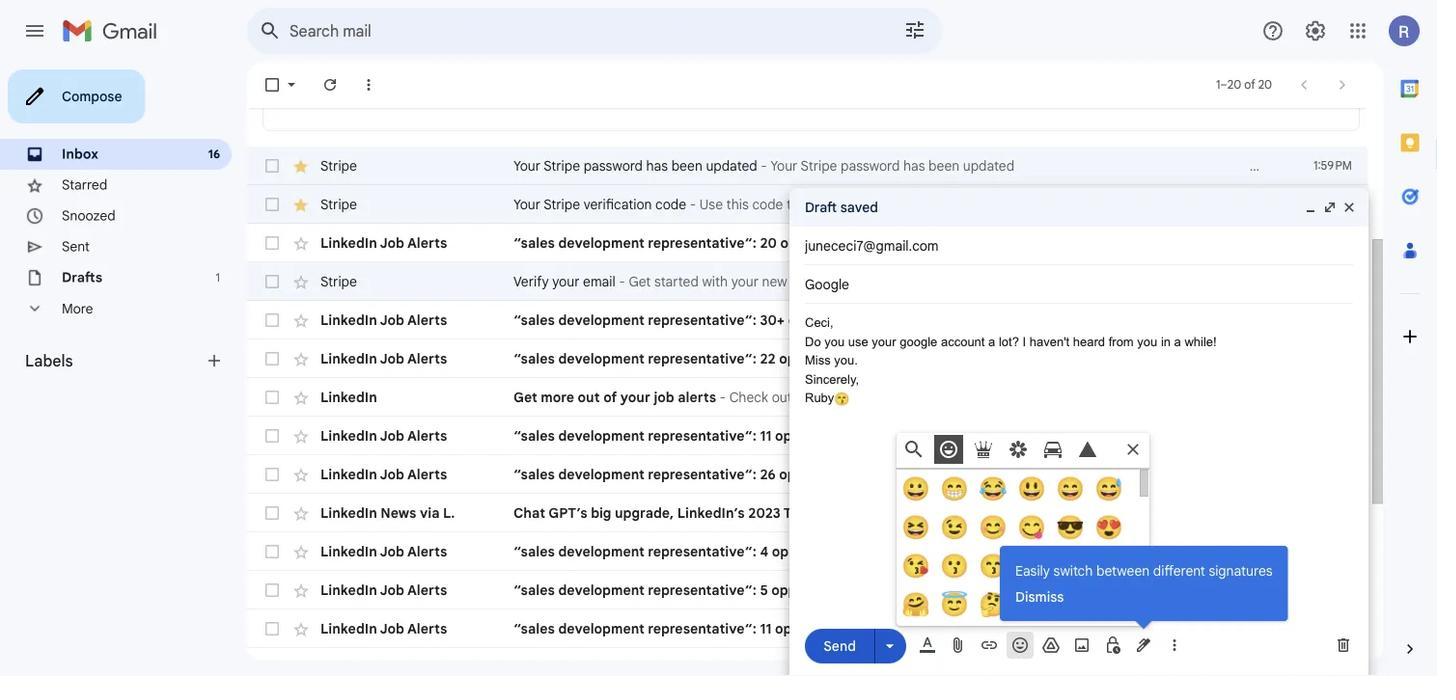 Task type: locate. For each thing, give the bounding box(es) containing it.
1 horizontal spatial has
[[904, 157, 925, 174]]

5 representative": from the top
[[648, 466, 757, 483]]

5
[[760, 582, 768, 599]]

3 "sales from the top
[[514, 351, 555, 367]]

other up '😅' image
[[1121, 428, 1154, 445]]

0 vertical spatial sep 23
[[1315, 622, 1353, 637]]

representative up creating at the bottom right
[[1003, 466, 1095, 483]]

2023
[[749, 505, 781, 522]]

1 linkedin job alerts from the top
[[321, 235, 447, 252]]

account
[[880, 196, 930, 213], [831, 273, 880, 290], [941, 335, 985, 349]]

opportunities down the ruby
[[775, 428, 865, 445]]

your for your stripe password has been updated
[[514, 157, 541, 174]]

your inside do you use your google account a lot? i haven't heard from you in a while! miss you. sincerely,
[[872, 335, 897, 349]]

😙 image inside the message body 'text field'
[[835, 392, 850, 407]]

-
[[761, 157, 767, 174], [690, 196, 696, 213], [874, 235, 880, 252], [619, 273, 626, 290], [720, 389, 726, 406], [1144, 505, 1151, 522], [868, 621, 875, 638], [872, 660, 878, 676]]

4 representative": from the top
[[648, 428, 757, 445]]

1 20 of 20
[[1217, 78, 1273, 92]]

sales up 😀 icon
[[878, 428, 911, 445]]

9 representative": from the top
[[648, 660, 757, 676]]

sales development representative and other roles are available ͏ ͏ ͏ ͏ ͏ ͏ ͏ ͏ ͏ ͏ ͏ ͏ ͏ ͏ ͏ ͏ ͏ ͏ ͏ ͏ ͏ ͏ ͏ ͏ ͏ ͏ ͏ ͏ ͏ ͏ ͏ ͏ ͏ ͏ ͏ ͏ ͏ ͏ ͏ ͏ ͏ ͏ ͏ ͏ ͏ ͏ ͏ ͏ ͏ ͏ up '😅' image
[[878, 428, 1438, 445]]

insert files using drive image
[[1042, 636, 1061, 656]]

0 horizontal spatial 1
[[216, 271, 220, 285]]

1 vertical spatial sep 23
[[1315, 661, 1353, 675]]

7 alerts from the top
[[407, 582, 447, 599]]

do
[[805, 335, 821, 349]]

0 horizontal spatial password
[[584, 157, 643, 174]]

4 linkedin job alerts from the top
[[321, 428, 447, 445]]

out right more
[[578, 389, 600, 406]]

3 alerts from the top
[[407, 351, 447, 367]]

representative": for "sales development representative": 11 opportunities
[[648, 428, 757, 445]]

6 development from the top
[[559, 544, 645, 561]]

10 row from the top
[[247, 494, 1368, 533]]

sales development representative and other roles are available ͏ ͏ ͏ ͏ ͏ ͏ ͏ ͏ ͏ ͏ ͏ ͏ ͏ ͏ ͏ ͏ ͏ ͏ ͏ ͏ ͏ ͏ ͏ ͏ ͏ ͏ ͏ ͏ ͏ ͏ ͏ ͏ ͏ ͏ ͏ ͏ ͏ ͏ ͏ ͏ ͏ ͏ ͏ ͏ ͏ ͏ ͏ ͏ ͏ ͏
[[878, 428, 1438, 445], [875, 544, 1438, 561]]

list
[[872, 505, 892, 522]]

sales development representative and other roles are available ͏ ͏ ͏ ͏ ͏ ͏ ͏ ͏ ͏ ͏ ͏ ͏ ͏ ͏ ͏ ͏ ͏ ͏ ͏ ͏ ͏ ͏ ͏ ͏ ͏ ͏ ͏ ͏ ͏ ͏ ͏ ͏ ͏ ͏ ͏ ͏ ͏ ͏ ͏ ͏ ͏ ͏ ͏ ͏ ͏ ͏ ͏ ͏ down in a
[[882, 351, 1438, 367]]

sat, sep 23, 2023, 1:01 pm element
[[1315, 620, 1353, 639]]

6 representative": from the top
[[648, 544, 757, 561]]

1 row from the top
[[247, 147, 1368, 185]]

1 vertical spatial a
[[924, 505, 932, 522]]

row
[[247, 147, 1368, 185], [247, 185, 1368, 224], [247, 224, 1438, 263], [247, 263, 1368, 301], [247, 301, 1438, 340], [247, 340, 1438, 379], [247, 379, 1368, 417], [247, 417, 1438, 456], [247, 456, 1438, 494], [247, 494, 1368, 533], [247, 533, 1438, 572], [247, 572, 1438, 610], [247, 610, 1438, 649], [247, 649, 1438, 677]]

😃 image
[[1019, 476, 1046, 503]]

3 development from the top
[[559, 351, 645, 367]]

alerts for "sales development representative": 26 opportunities
[[407, 466, 447, 483]]

sep 23 for sales development representative, enterprise and other roles are available ͏ ͏ ͏ ͏ ͏ ͏ ͏ ͏ ͏ ͏ ͏ ͏ ͏ ͏ ͏ ͏ ͏ ͏ ͏ ͏ ͏ ͏ ͏ ͏ ͏ ͏ ͏ ͏
[[1315, 661, 1353, 675]]

8 "sales from the top
[[514, 621, 555, 638]]

support image
[[1262, 19, 1285, 42]]

your right use on the right
[[872, 335, 897, 349]]

11 up 26
[[760, 428, 772, 445]]

0 vertical spatial representative,
[[999, 621, 1094, 638]]

in a
[[1161, 335, 1182, 349]]

5 linkedin job alerts from the top
[[321, 466, 447, 483]]

sep
[[1315, 622, 1337, 637], [1315, 661, 1337, 675]]

1 11 from the top
[[760, 428, 772, 445]]

1 horizontal spatial you
[[1138, 335, 1158, 349]]

"sales development representative": 30+ opportunities
[[514, 312, 878, 329]]

get left more
[[514, 389, 538, 406]]

opportunities for "sales development representative": 30+ opportunities
[[789, 312, 878, 329]]

alerts for "sales development representative": 4 opportunities
[[407, 544, 447, 561]]

12 row from the top
[[247, 572, 1438, 610]]

None search field
[[247, 8, 942, 54]]

you
[[825, 335, 845, 349], [1138, 335, 1158, 349]]

😆 image
[[903, 515, 930, 542]]

tab list
[[1384, 62, 1438, 607]]

development down 😉 icon
[[912, 544, 992, 561]]

and down between
[[1091, 582, 1114, 599]]

opportunities up chat gpt's big upgrade, linkedin's 2023 top startups list and a model for creating cooler cities -
[[780, 466, 869, 483]]

1 development from the top
[[559, 235, 645, 252]]

1 horizontal spatial password
[[841, 157, 900, 174]]

other down between
[[1117, 582, 1150, 599]]

sales
[[884, 235, 916, 252], [891, 312, 924, 329], [882, 351, 915, 367], [878, 428, 911, 445], [882, 466, 915, 483], [875, 544, 908, 561], [875, 582, 908, 599], [878, 621, 911, 638], [881, 660, 914, 676]]

has
[[647, 157, 668, 174], [904, 157, 925, 174]]

11 linkedin from the top
[[321, 660, 377, 676]]

you right "do"
[[825, 335, 845, 349]]

0 vertical spatial 😙 image
[[835, 392, 850, 407]]

6 alerts from the top
[[407, 544, 447, 561]]

1 vertical spatial 23
[[1339, 661, 1353, 675]]

you left in a
[[1138, 335, 1158, 349]]

😊 image
[[980, 515, 1007, 542]]

opportunities up "do"
[[789, 312, 878, 329]]

big
[[591, 505, 612, 522]]

close image
[[1342, 200, 1358, 215]]

0 horizontal spatial of
[[604, 389, 617, 406]]

development for "sales development representative": 20 opportunities - sales development representative and other roles are available ͏ ͏ ͏ ͏ ͏ ͏ ͏ ͏ ͏ ͏ ͏ ͏ ͏ ͏ ͏ ͏ ͏ ͏ ͏ ͏ ͏ ͏ ͏ ͏ ͏ ͏ ͏ ͏ ͏ ͏ ͏ ͏ ͏ ͏ ͏ ͏ ͏ ͏ ͏ ͏ ͏ ͏ ͏ ͏ ͏ ͏ ͏ ͏
[[559, 235, 645, 252]]

snoozed link
[[62, 208, 116, 225]]

7 representative": from the top
[[648, 582, 757, 599]]

5 alerts from the top
[[407, 466, 447, 483]]

sincerely,
[[805, 372, 859, 387]]

2 been from the left
[[929, 157, 960, 174]]

out
[[578, 389, 600, 406], [772, 389, 793, 406]]

1 linkedin from the top
[[321, 235, 377, 252]]

4 "sales from the top
[[514, 428, 555, 445]]

1 inside labels navigation
[[216, 271, 220, 285]]

other up subject "field" on the right of the page
[[1126, 235, 1159, 252]]

representative": down "sales development representative": 4 opportunities
[[648, 582, 757, 599]]

9 linkedin job alerts from the top
[[321, 660, 447, 676]]

development
[[559, 235, 645, 252], [559, 312, 645, 329], [559, 351, 645, 367], [559, 428, 645, 445], [559, 466, 645, 483], [559, 544, 645, 561], [559, 582, 645, 599], [559, 621, 645, 638], [559, 660, 645, 676]]

0 vertical spatial account
[[880, 196, 930, 213]]

2 23 from the top
[[1339, 661, 1353, 675]]

representative": down "sales development representative": 5 opportunities
[[648, 621, 757, 638]]

2 alerts from the top
[[407, 312, 447, 329]]

1 representative": from the top
[[648, 235, 757, 252]]

representative": up alerts
[[648, 351, 757, 367]]

1 horizontal spatial updated
[[963, 157, 1015, 174]]

1 23 from the top
[[1339, 622, 1353, 637]]

1 horizontal spatial out
[[772, 389, 793, 406]]

6 job from the top
[[380, 544, 404, 561]]

sales development representative and other roles are available ͏ ͏ ͏ ͏ ͏ ͏ ͏ ͏ ͏ ͏ ͏ ͏ ͏ ͏ ͏ ͏ ͏ ͏ ͏ ͏ ͏ ͏ ͏ ͏ ͏ ͏ ͏ ͏ ͏ ͏ ͏ ͏ ͏ ͏ ͏ ͏ ͏ ͏ ͏ ͏ ͏ ͏ ͏ ͏ ͏ ͏ ͏ ͏ up cities
[[882, 466, 1438, 483]]

1
[[1217, 78, 1221, 92], [216, 271, 220, 285]]

1 vertical spatial account
[[831, 273, 880, 290]]

more options image
[[1169, 636, 1181, 656]]

representative, down dismiss "button"
[[999, 621, 1094, 638]]

0 vertical spatial sep
[[1315, 622, 1337, 637]]

2 development from the top
[[559, 312, 645, 329]]

enterprise down insert signature icon
[[1101, 660, 1164, 676]]

2 linkedin job alerts from the top
[[321, 312, 447, 329]]

minimize image
[[1304, 200, 1319, 215]]

11
[[760, 428, 772, 445], [760, 621, 772, 638]]

4 job from the top
[[380, 428, 404, 445]]

linkedin news via l.
[[321, 505, 455, 522]]

representative": down alerts
[[648, 428, 757, 445]]

3 representative": from the top
[[648, 351, 757, 367]]

development for "sales development representative": 30+ opportunities
[[559, 312, 645, 329]]

your left new
[[732, 273, 759, 290]]

9 development from the top
[[559, 660, 645, 676]]

representative up easily
[[996, 544, 1088, 561]]

code left 'use' at the top of the page
[[656, 196, 687, 213]]

easily
[[1016, 563, 1051, 580]]

alert dialog containing easily switch between different signatures
[[1000, 547, 1289, 631]]

top
[[784, 505, 808, 522]]

representative":
[[648, 235, 757, 252], [648, 312, 757, 329], [648, 351, 757, 367], [648, 428, 757, 445], [648, 466, 757, 483], [648, 544, 757, 561], [648, 582, 757, 599], [648, 621, 757, 638], [648, 660, 757, 676]]

a left the lot?
[[989, 335, 996, 349]]

representative, for sales development representative, enterprise and other roles are available ͏ ͏ ͏ ͏ ͏ ͏ ͏ ͏ ͏ ͏ ͏ ͏ ͏ ͏ ͏ ͏ ͏ ͏ ͏ ͏ ͏ ͏ ͏ ͏ ͏ ͏ ͏ ͏
[[1002, 660, 1097, 676]]

news
[[381, 505, 417, 522]]

dismiss button
[[1008, 586, 1072, 609]]

2 sep 23 from the top
[[1315, 661, 1353, 675]]

🤔 image
[[980, 592, 1007, 619]]

5 development from the top
[[559, 466, 645, 483]]

😙 image up the 🤔 icon at bottom right
[[980, 553, 1007, 580]]

opportunities for "sales development representative": 20 opportunities - sales development representative and other roles are available ͏ ͏ ͏ ͏ ͏ ͏ ͏ ͏ ͏ ͏ ͏ ͏ ͏ ͏ ͏ ͏ ͏ ͏ ͏ ͏ ͏ ͏ ͏ ͏ ͏ ͏ ͏ ͏ ͏ ͏ ͏ ͏ ͏ ͏ ͏ ͏ ͏ ͏ ͏ ͏ ͏ ͏ ͏ ͏ ͏ ͏ ͏ ͏
[[781, 235, 870, 252]]

your
[[514, 157, 541, 174], [771, 157, 798, 174], [514, 196, 541, 213]]

1 vertical spatial sep
[[1315, 661, 1337, 675]]

representative": up "sales development representative": 22 opportunities
[[648, 312, 757, 329]]

more
[[541, 389, 575, 406]]

0 vertical spatial a
[[989, 335, 996, 349]]

representative": up linkedin's
[[648, 466, 757, 483]]

1 vertical spatial sales development representative and other roles are available ͏ ͏ ͏ ͏ ͏ ͏ ͏ ͏ ͏ ͏ ͏ ͏ ͏ ͏ ͏ ͏ ͏ ͏ ͏ ͏ ͏ ͏ ͏ ͏ ͏ ͏ ͏ ͏ ͏ ͏ ͏ ͏ ͏ ͏ ͏ ͏ ͏ ͏ ͏ ͏ ͏ ͏ ͏ ͏ ͏ ͏ ͏ ͏
[[882, 466, 1438, 483]]

representative": for "sales development representative": 10 opportunities - sales development representative, enterprise and other roles are available ͏ ͏ ͏ ͏ ͏ ͏ ͏ ͏ ͏ ͏ ͏ ͏ ͏ ͏ ͏ ͏ ͏ ͏ ͏ ͏ ͏ ͏ ͏ ͏ ͏ ͏ ͏ ͏
[[648, 660, 757, 676]]

sales down more send options image
[[881, 660, 914, 676]]

insert photo image
[[1073, 636, 1092, 656]]

7 development from the top
[[559, 582, 645, 599]]

development up '😁' image at the right bottom
[[915, 428, 995, 445]]

8 linkedin job alerts from the top
[[321, 621, 447, 638]]

labels navigation
[[0, 62, 247, 677]]

23 for sales development representative, enterprise and other roles are available ͏ ͏ ͏ ͏ ͏ ͏ ͏ ͏ ͏ ͏ ͏ ͏ ͏ ͏ ͏ ͏ ͏ ͏ ͏ ͏ ͏ ͏ ͏ ͏ ͏ ͏ ͏ ͏ ͏
[[1339, 622, 1353, 637]]

6 row from the top
[[247, 340, 1438, 379]]

job for "sales development representative": 4 opportunities
[[380, 544, 404, 561]]

😎 image
[[1057, 515, 1084, 542]]

23 inside sat, sep 23, 2023, 1:01 pm element
[[1339, 622, 1353, 637]]

sales development representative and other roles are available ͏ ͏ ͏ ͏ ͏ ͏ ͏ ͏ ͏ ͏ ͏ ͏ ͏ ͏ ͏ ͏ ͏ ͏ ͏ ͏ ͏ ͏ ͏ ͏ ͏ ͏ ͏ ͏ ͏ ͏ ͏ ͏ ͏ ͏ ͏ ͏ ͏ ͏ ͏ ͏ ͏ ͏ ͏ ͏ ͏ ͏ ͏ ͏
[[882, 351, 1438, 367], [882, 466, 1438, 483]]

opportunities down the send
[[779, 660, 868, 676]]

1 horizontal spatial get
[[629, 273, 651, 290]]

1 horizontal spatial 😙 image
[[980, 553, 1007, 580]]

1 horizontal spatial of
[[1245, 78, 1256, 92]]

"sales for "sales development representative": 5 opportunities
[[514, 582, 555, 599]]

0 vertical spatial enterprise
[[1098, 621, 1160, 638]]

8 alerts from the top
[[407, 621, 447, 638]]

Subject field
[[805, 275, 1354, 295]]

development down 😗 'icon'
[[911, 582, 992, 599]]

chat gpt's big upgrade, linkedin's 2023 top startups list and a model for creating cooler cities -
[[514, 505, 1154, 522]]

enterprise down sales development representative and other roles are available ͏ ͏ ͏ ͏ ͏ ͏ ͏ ͏ ͏ ͏ ͏ ͏ ͏ ͏ ͏ ͏ ͏ ͏ ͏ ͏ ͏ ͏ ͏ ͏ ͏ ͏ ͏ ͏ ͏ ͏ ͏ ͏ ͏ ͏ ͏ ͏ ͏ ͏ ͏ ͏ ͏ ͏ ͏ ͏ ͏ ͏ ͏ ͏ ͏ ͏ ͏
[[1098, 621, 1160, 638]]

other
[[1126, 235, 1159, 252], [1134, 312, 1167, 329], [1125, 351, 1158, 367], [1121, 428, 1154, 445], [1125, 466, 1158, 483], [1118, 544, 1151, 561], [1117, 582, 1150, 599], [1191, 621, 1224, 638], [1194, 660, 1227, 676]]

7 job from the top
[[380, 582, 404, 599]]

2 sep from the top
[[1315, 661, 1337, 675]]

row containing linkedin news via l.
[[247, 494, 1368, 533]]

opportunities for "sales development representative": 26 opportunities
[[780, 466, 869, 483]]

2 "sales from the top
[[514, 312, 555, 329]]

0 horizontal spatial code
[[656, 196, 687, 213]]

password up verification
[[584, 157, 643, 174]]

8 job from the top
[[380, 621, 404, 638]]

0 horizontal spatial you
[[825, 335, 845, 349]]

2 vertical spatial account
[[941, 335, 985, 349]]

1 vertical spatial 11
[[760, 621, 772, 638]]

get left started
[[629, 273, 651, 290]]

1 vertical spatial of
[[604, 389, 617, 406]]

3 job from the top
[[380, 351, 404, 367]]

11 row from the top
[[247, 533, 1438, 572]]

1 horizontal spatial a
[[989, 335, 996, 349]]

26
[[760, 466, 776, 483]]

1 updated from the left
[[706, 157, 758, 174]]

representative": for "sales development representative": 26 opportunities
[[648, 466, 757, 483]]

5 "sales from the top
[[514, 466, 555, 483]]

saved
[[841, 199, 879, 216]]

account right google
[[941, 335, 985, 349]]

opportunities down the draft
[[781, 235, 870, 252]]

opportunities down chat gpt's big upgrade, linkedin's 2023 top startups list and a model for creating cooler cities -
[[772, 544, 862, 561]]

😄 image
[[1057, 476, 1084, 503]]

switch
[[1054, 563, 1093, 580]]

"sales development representative": 11 opportunities
[[514, 428, 865, 445]]

dismiss
[[1016, 589, 1065, 606]]

other down sales development representative and other roles are available ͏ ͏ ͏ ͏ ͏ ͏ ͏ ͏ ͏ ͏ ͏ ͏ ͏ ͏ ͏ ͏ ͏ ͏ ͏ ͏ ͏ ͏ ͏ ͏ ͏ ͏ ͏ ͏ ͏ ͏ ͏ ͏ ͏ ͏ ͏ ͏ ͏ ͏ ͏ ͏ ͏ ͏ ͏ ͏ ͏ ͏ ͏ ͏ ͏ ͏ ͏
[[1194, 660, 1227, 676]]

password up 'your stripe verification code - use this code to update your account details ‌ ‌ ‌ ‌ ‌ ‌ ‌ ‌ ‌ ‌ ‌ ‌ ‌ ‌ ‌ ‌ ‌ ‌ ‌ ‌ ‌ ‌ ‌ ‌ ‌ ‌ ‌ ‌ ‌ ‌ ‌ ‌ ‌ ‌ ‌ ‌ ‌ ‌ ‌ ‌ ‌ ‌ ‌ ‌ ‌ ‌ ‌ ‌ ‌ ‌ ‌ ‌ ‌ ‌ ‌ ‌ ‌ ‌ ‌ ‌ ‌ ‌ ‌ ‌ ‌ ‌ ‌ ‌ ‌ ‌ ‌ ‌ ‌ ‌ ‌ ‌ ‌ ‌' at top
[[841, 157, 900, 174]]

alerts
[[407, 235, 447, 252], [407, 312, 447, 329], [407, 351, 447, 367], [407, 428, 447, 445], [407, 466, 447, 483], [407, 544, 447, 561], [407, 582, 447, 599], [407, 621, 447, 638], [407, 660, 447, 676]]

1 you from the left
[[825, 335, 845, 349]]

2 you from the left
[[1138, 335, 1158, 349]]

1 vertical spatial 1
[[216, 271, 220, 285]]

representative": down linkedin's
[[648, 544, 757, 561]]

2 job from the top
[[380, 312, 404, 329]]

6 "sales from the top
[[514, 544, 555, 561]]

representative": down 'use' at the top of the page
[[648, 235, 757, 252]]

11 for "sales development representative": 11 opportunities
[[760, 428, 772, 445]]

7 linkedin job alerts from the top
[[321, 582, 447, 599]]

0 horizontal spatial 😙 image
[[835, 392, 850, 407]]

signatures
[[1209, 563, 1273, 580]]

"sales for "sales development representative": 26 opportunities
[[514, 466, 555, 483]]

1 vertical spatial enterprise
[[1101, 660, 1164, 676]]

model
[[935, 505, 976, 522]]

11 up 10 at right bottom
[[760, 621, 772, 638]]

1 horizontal spatial been
[[929, 157, 960, 174]]

1 vertical spatial sales development representative and other roles are available ͏ ͏ ͏ ͏ ͏ ͏ ͏ ͏ ͏ ͏ ͏ ͏ ͏ ͏ ͏ ͏ ͏ ͏ ͏ ͏ ͏ ͏ ͏ ͏ ͏ ͏ ͏ ͏ ͏ ͏ ͏ ͏ ͏ ͏ ͏ ͏ ͏ ͏ ͏ ͏ ͏ ͏ ͏ ͏ ͏ ͏ ͏ ͏ ͏ ͏
[[875, 544, 1438, 561]]

and up '😅' image
[[1094, 428, 1117, 445]]

0 vertical spatial sales development representative and other roles are available ͏ ͏ ͏ ͏ ͏ ͏ ͏ ͏ ͏ ͏ ͏ ͏ ͏ ͏ ͏ ͏ ͏ ͏ ͏ ͏ ͏ ͏ ͏ ͏ ͏ ͏ ͏ ͏ ͏ ͏ ͏ ͏ ͏ ͏ ͏ ͏ ͏ ͏ ͏ ͏ ͏ ͏ ͏ ͏ ͏ ͏ ͏ ͏
[[882, 351, 1438, 367]]

1 vertical spatial representative,
[[1002, 660, 1097, 676]]

creating
[[1001, 505, 1056, 522]]

google
[[900, 335, 938, 349]]

"sales for "sales development representative": 22 opportunities
[[514, 351, 555, 367]]

development down details at the right
[[920, 235, 1001, 252]]

8 development from the top
[[559, 621, 645, 638]]

0 horizontal spatial has
[[647, 157, 668, 174]]

2 linkedin from the top
[[321, 312, 377, 329]]

enterprise for sales development representative, enterprise and other roles are available ͏ ͏ ͏ ͏ ͏ ͏ ͏ ͏ ͏ ͏ ͏ ͏ ͏ ͏ ͏ ͏ ͏ ͏ ͏ ͏ ͏ ͏ ͏ ͏ ͏ ͏ ͏ ͏ ͏
[[1098, 621, 1160, 638]]

been up 'use' at the top of the page
[[672, 157, 703, 174]]

code left to
[[753, 196, 783, 213]]

1 "sales from the top
[[514, 235, 555, 252]]

0 horizontal spatial get
[[514, 389, 538, 406]]

😙 image
[[835, 392, 850, 407], [980, 553, 1007, 580]]

"sales
[[514, 235, 555, 252], [514, 312, 555, 329], [514, 351, 555, 367], [514, 428, 555, 445], [514, 466, 555, 483], [514, 544, 555, 561], [514, 582, 555, 599], [514, 621, 555, 638], [514, 660, 555, 676]]

opportunities up the send
[[775, 621, 865, 638]]

5 job from the top
[[380, 466, 404, 483]]

inbox
[[62, 146, 98, 163]]

alerts for "sales development representative": 11 opportunities
[[407, 428, 447, 445]]

2 horizontal spatial 20
[[1259, 78, 1273, 92]]

9 linkedin from the top
[[321, 582, 377, 599]]

1 horizontal spatial 1
[[1217, 78, 1221, 92]]

20
[[1228, 78, 1242, 92], [1259, 78, 1273, 92], [760, 235, 777, 252]]

7 "sales from the top
[[514, 582, 555, 599]]

representative": left 10 at right bottom
[[648, 660, 757, 676]]

1 out from the left
[[578, 389, 600, 406]]

opportunities right the 5 on the bottom of page
[[772, 582, 861, 599]]

0 horizontal spatial 20
[[760, 235, 777, 252]]

0 vertical spatial sales development representative and other roles are available ͏ ͏ ͏ ͏ ͏ ͏ ͏ ͏ ͏ ͏ ͏ ͏ ͏ ͏ ͏ ͏ ͏ ͏ ͏ ͏ ͏ ͏ ͏ ͏ ͏ ͏ ͏ ͏ ͏ ͏ ͏ ͏ ͏ ͏ ͏ ͏ ͏ ͏ ͏ ͏ ͏ ͏ ͏ ͏ ͏ ͏ ͏ ͏ ͏ ͏
[[878, 428, 1438, 445]]

cell
[[1299, 234, 1368, 253]]

1 horizontal spatial code
[[753, 196, 783, 213]]

updated
[[706, 157, 758, 174], [963, 157, 1015, 174]]

"sales development representative": 20 opportunities - sales development representative and other roles are available ͏ ͏ ͏ ͏ ͏ ͏ ͏ ͏ ͏ ͏ ͏ ͏ ͏ ͏ ͏ ͏ ͏ ͏ ͏ ͏ ͏ ͏ ͏ ͏ ͏ ͏ ͏ ͏ ͏ ͏ ͏ ͏ ͏ ͏ ͏ ͏ ͏ ͏ ͏ ͏ ͏ ͏ ͏ ͏ ͏ ͏ ͏ ͏
[[514, 235, 1438, 252]]

alert dialog
[[1000, 547, 1289, 631]]

development
[[920, 235, 1001, 252], [928, 312, 1009, 329], [919, 351, 1000, 367], [915, 428, 995, 445], [919, 466, 1000, 483], [912, 544, 992, 561], [911, 582, 992, 599], [915, 621, 995, 638], [918, 660, 999, 676]]

other down from
[[1125, 351, 1158, 367]]

1 sep 23 from the top
[[1315, 622, 1353, 637]]

4 alerts from the top
[[407, 428, 447, 445]]

0 vertical spatial 11
[[760, 428, 772, 445]]

30+
[[760, 312, 785, 329]]

6 linkedin job alerts from the top
[[321, 544, 447, 561]]

a
[[989, 335, 996, 349], [924, 505, 932, 522]]

9 alerts from the top
[[407, 660, 447, 676]]

0 horizontal spatial updated
[[706, 157, 758, 174]]

😙 image down sincerely,
[[835, 392, 850, 407]]

1 for 1 20 of 20
[[1217, 78, 1221, 92]]

been
[[672, 157, 703, 174], [929, 157, 960, 174]]

discard draft ‪(⌘⇧d)‬ image
[[1334, 636, 1354, 656]]

account down your stripe password has been updated - your stripe password has been updated ‌ ‌ ‌ ‌ ‌ ‌ ‌ ‌ ‌ ‌ ‌ ‌ ‌ ‌ ‌ ‌ ‌ ‌ ‌ ‌ ‌ ‌ ‌ ‌ ‌ ‌ ‌ ‌ ‌ ‌ ‌ ‌ ‌ ‌ ‌ ‌ ‌ ‌ ‌ ‌ ‌ ‌ ‌ ‌ ‌ ‌ ‌ ‌ ‌ ‌ ‌ ‌ ‌ ‌ ‌ ‌ ‌ ‌ ‌ ‌ ‌ ‌ ‌ ‌ ‌ ‌ ‌ ‌ ‌ ‌ ‌ ‌ ‌ ‌ ‌ ‌ ‌ ‌ ‌ ‌ ‌ ‌
[[880, 196, 930, 213]]

20 for 1 20 of 20
[[1259, 78, 1273, 92]]

sales development representative and other roles are available ͏ ͏ ͏ ͏ ͏ ͏ ͏ ͏ ͏ ͏ ͏ ͏ ͏ ͏ ͏ ͏ ͏ ͏ ͏ ͏ ͏ ͏ ͏ ͏ ͏ ͏ ͏ ͏ ͏ ͏ ͏ ͏ ͏ ͏ ͏ ͏ ͏ ͏ ͏ ͏ ͏ ͏ ͏ ͏ ͏ ͏ ͏ ͏ ͏ ͏ up the different
[[875, 544, 1438, 561]]

out left these
[[772, 389, 793, 406]]

has up verification
[[647, 157, 668, 174]]

verify
[[514, 273, 549, 290]]

sales development representative and other roles are available ͏ ͏ ͏ ͏ ͏ ͏ ͏ ͏ ͏ ͏ ͏ ͏ ͏ ͏ ͏ ͏ ͏ ͏ ͏ ͏ ͏ ͏ ͏ ͏ ͏ ͏ ͏ ͏ ͏ ͏ ͏ ͏ ͏ ͏ ͏ ͏ ͏ ͏ ͏ ͏ ͏ ͏ ͏ ͏ ͏ ͏ ͏ ͏ ͏ ͏ ͏
[[875, 582, 1438, 599]]

5 row from the top
[[247, 301, 1438, 340]]

0 vertical spatial 1
[[1217, 78, 1221, 92]]

3 linkedin job alerts from the top
[[321, 351, 447, 367]]

updated up details at the right
[[963, 157, 1015, 174]]

alerts for "sales development representative": 30+ opportunities
[[407, 312, 447, 329]]

2 out from the left
[[772, 389, 793, 406]]

sent link
[[62, 239, 90, 255]]

2 representative": from the top
[[648, 312, 757, 329]]

😗 image
[[941, 553, 968, 580]]

7 row from the top
[[247, 379, 1368, 417]]

0 vertical spatial 23
[[1339, 622, 1353, 637]]

insert emoji ‪(⌘⇧2)‬ image
[[1011, 636, 1030, 656]]

enterprise
[[1098, 621, 1160, 638], [1101, 660, 1164, 676]]

representative, down the insert files using drive image
[[1002, 660, 1097, 676]]

development for "sales development representative": 4 opportunities
[[559, 544, 645, 561]]

linkedin job alerts for "sales development representative": 4 opportunities
[[321, 544, 447, 561]]

a down 😀 icon
[[924, 505, 932, 522]]

0 horizontal spatial out
[[578, 389, 600, 406]]

"sales development representative": 22 opportunities
[[514, 351, 869, 367]]

verification
[[584, 196, 652, 213]]

updated up this
[[706, 157, 758, 174]]

😉 image
[[941, 515, 968, 542]]

😘 image
[[903, 553, 930, 580]]

pop out image
[[1323, 200, 1338, 215]]

l.
[[443, 505, 455, 522]]

development for "sales development representative": 26 opportunities
[[559, 466, 645, 483]]

opportunities down "do"
[[779, 351, 869, 367]]

has up 'your stripe verification code - use this code to update your account details ‌ ‌ ‌ ‌ ‌ ‌ ‌ ‌ ‌ ‌ ‌ ‌ ‌ ‌ ‌ ‌ ‌ ‌ ‌ ‌ ‌ ‌ ‌ ‌ ‌ ‌ ‌ ‌ ‌ ‌ ‌ ‌ ‌ ‌ ‌ ‌ ‌ ‌ ‌ ‌ ‌ ‌ ‌ ‌ ‌ ‌ ‌ ‌ ‌ ‌ ‌ ‌ ‌ ‌ ‌ ‌ ‌ ‌ ‌ ‌ ‌ ‌ ‌ ‌ ‌ ‌ ‌ ‌ ‌ ‌ ‌ ‌ ‌ ‌ ‌ ‌ ‌ ‌' at top
[[904, 157, 925, 174]]

your
[[850, 196, 877, 213], [553, 273, 580, 290], [732, 273, 759, 290], [872, 335, 897, 349], [621, 389, 651, 406]]

opportunities for "sales development representative": 11 opportunities - sales development representative, enterprise and other roles are available ͏ ͏ ͏ ͏ ͏ ͏ ͏ ͏ ͏ ͏ ͏ ͏ ͏ ͏ ͏ ͏ ͏ ͏ ͏ ͏ ͏ ͏ ͏ ͏ ͏ ͏ ͏ ͏ ͏
[[775, 621, 865, 638]]

development up model
[[919, 466, 1000, 483]]

😀 image
[[903, 476, 930, 503]]

and down 😀 icon
[[895, 505, 920, 522]]

account down junececi7@gmail.com
[[831, 273, 880, 290]]

😍 image
[[1096, 515, 1123, 542]]

22
[[760, 351, 776, 367]]

code
[[656, 196, 687, 213], [753, 196, 783, 213]]

your right update
[[850, 196, 877, 213]]

0 horizontal spatial been
[[672, 157, 703, 174]]

1 sep from the top
[[1315, 622, 1337, 637]]

11 for "sales development representative": 11 opportunities - sales development representative, enterprise and other roles are available ͏ ͏ ͏ ͏ ͏ ͏ ͏ ͏ ͏ ͏ ͏ ͏ ͏ ͏ ͏ ͏ ͏ ͏ ͏ ͏ ͏ ͏ ͏ ͏ ͏ ͏ ͏ ͏ ͏
[[760, 621, 772, 638]]

other right '😅' image
[[1125, 466, 1158, 483]]

9 job from the top
[[380, 660, 404, 676]]

sep inside sat, sep 23, 2023, 1:01 pm element
[[1315, 622, 1337, 637]]

representative": for "sales development representative": 22 opportunities
[[648, 351, 757, 367]]

0 vertical spatial of
[[1245, 78, 1256, 92]]

been up details at the right
[[929, 157, 960, 174]]

labels heading
[[25, 351, 205, 371]]

opportunities
[[781, 235, 870, 252], [789, 312, 878, 329], [779, 351, 869, 367], [775, 428, 865, 445], [780, 466, 869, 483], [772, 544, 862, 561], [772, 582, 861, 599], [775, 621, 865, 638], [779, 660, 868, 676]]

draft
[[805, 199, 837, 216]]

8 representative": from the top
[[648, 621, 757, 638]]

0 vertical spatial get
[[629, 273, 651, 290]]

alerts for "sales development representative": 22 opportunities
[[407, 351, 447, 367]]

9 row from the top
[[247, 456, 1438, 494]]

20 inside row
[[760, 235, 777, 252]]

other up between
[[1118, 544, 1151, 561]]

ceci,
[[805, 316, 834, 330]]

"sales development representative": 11 opportunities - sales development representative, enterprise and other roles are available ͏ ͏ ͏ ͏ ͏ ͏ ͏ ͏ ͏ ͏ ͏ ͏ ͏ ͏ ͏ ͏ ͏ ͏ ͏ ͏ ͏ ͏ ͏ ͏ ͏ ͏ ͏ ͏ ͏
[[514, 621, 1438, 638]]

sales up list
[[882, 466, 915, 483]]

8 linkedin from the top
[[321, 544, 377, 561]]

9 "sales from the top
[[514, 660, 555, 676]]



Task type: describe. For each thing, give the bounding box(es) containing it.
update
[[803, 196, 846, 213]]

starred
[[62, 177, 107, 194]]

compose
[[62, 88, 122, 105]]

startups
[[811, 505, 868, 522]]

from
[[1109, 335, 1134, 349]]

sales development representative and other roles are available ͏ ͏ ͏ ͏ ͏ ͏ ͏ ͏ ͏ ͏ ͏ ͏ ͏ ͏ ͏ ͏ ͏ ͏ ͏ ͏ ͏ ͏ ͏ ͏ ͏ ͏ ͏ ͏ ͏ ͏ ͏ ͏ ͏ ͏ ͏ ͏ ͏ ͏ ͏ ͏ ͏ ͏ ͏ ͏ ͏ ͏ ͏ ͏ ͏ ͏ for "sales development representative": 4 opportunities
[[875, 544, 1438, 561]]

compose button
[[8, 70, 145, 124]]

opportunities for "sales development representative": 5 opportunities
[[772, 582, 861, 599]]

different
[[1154, 563, 1206, 580]]

job for "sales development representative": 22 opportunities
[[380, 351, 404, 367]]

account inside do you use your google account a lot? i haven't heard from you in a while! miss you. sincerely,
[[941, 335, 985, 349]]

4
[[760, 544, 769, 561]]

development for "sales development representative": 10 opportunities - sales development representative, enterprise and other roles are available ͏ ͏ ͏ ͏ ͏ ͏ ͏ ͏ ͏ ͏ ͏ ͏ ͏ ͏ ͏ ͏ ͏ ͏ ͏ ͏ ͏ ͏ ͏ ͏ ͏ ͏ ͏ ͏
[[559, 660, 645, 676]]

insert signature image
[[1135, 636, 1154, 656]]

linkedin job alerts for "sales development representative": 22 opportunities
[[321, 351, 447, 367]]

sep for "sales development representative": 10 opportunities - sales development representative, enterprise and other roles are available ͏ ͏ ͏ ͏ ͏ ͏ ͏ ͏ ͏ ͏ ͏ ͏ ͏ ͏ ͏ ͏ ͏ ͏ ͏ ͏ ͏ ͏ ͏ ͏ ͏ ͏ ͏ ͏
[[1315, 661, 1337, 675]]

alert dialog inside draft saved dialog
[[1000, 547, 1289, 631]]

your stripe password has been updated - your stripe password has been updated ‌ ‌ ‌ ‌ ‌ ‌ ‌ ‌ ‌ ‌ ‌ ‌ ‌ ‌ ‌ ‌ ‌ ‌ ‌ ‌ ‌ ‌ ‌ ‌ ‌ ‌ ‌ ‌ ‌ ‌ ‌ ‌ ‌ ‌ ‌ ‌ ‌ ‌ ‌ ‌ ‌ ‌ ‌ ‌ ‌ ‌ ‌ ‌ ‌ ‌ ‌ ‌ ‌ ‌ ‌ ‌ ‌ ‌ ‌ ‌ ‌ ‌ ‌ ‌ ‌ ‌ ‌ ‌ ‌ ‌ ‌ ‌ ‌ ‌ ‌ ‌ ‌ ‌ ‌ ‌ ‌ ‌
[[514, 157, 1299, 174]]

opportunities for "sales development representative": 10 opportunities - sales development representative, enterprise and other roles are available ͏ ͏ ͏ ͏ ͏ ͏ ͏ ͏ ͏ ͏ ͏ ͏ ͏ ͏ ͏ ͏ ͏ ͏ ͏ ͏ ͏ ͏ ͏ ͏ ͏ ͏ ͏ ͏
[[779, 660, 868, 676]]

with
[[702, 273, 728, 290]]

1 been from the left
[[672, 157, 703, 174]]

linkedin job alerts for "sales development representative": 5 opportunities
[[321, 582, 447, 599]]

1 for 1
[[216, 271, 220, 285]]

representative, for sales development representative, enterprise and other roles are available ͏ ͏ ͏ ͏ ͏ ͏ ͏ ͏ ͏ ͏ ͏ ͏ ͏ ͏ ͏ ͏ ͏ ͏ ͏ ͏ ͏ ͏ ͏ ͏ ͏ ͏ ͏ ͏ ͏
[[999, 621, 1094, 638]]

sales down the 🤗 icon
[[878, 621, 911, 638]]

job for "sales development representative": 26 opportunities
[[380, 466, 404, 483]]

1 horizontal spatial 20
[[1228, 78, 1242, 92]]

these
[[796, 389, 831, 406]]

13 row from the top
[[247, 610, 1438, 649]]

your for your stripe verification code
[[514, 196, 541, 213]]

representative up subject "field" on the right of the page
[[1004, 235, 1096, 252]]

snoozed
[[62, 208, 116, 225]]

development for "sales development representative": 11 opportunities - sales development representative, enterprise and other roles are available ͏ ͏ ͏ ͏ ͏ ͏ ͏ ͏ ͏ ͏ ͏ ͏ ͏ ͏ ͏ ͏ ͏ ͏ ͏ ͏ ͏ ͏ ͏ ͏ ͏ ͏ ͏ ͏ ͏
[[559, 621, 645, 638]]

and down 😍 icon
[[1091, 544, 1114, 561]]

representative": for "sales development representative": 11 opportunities - sales development representative, enterprise and other roles are available ͏ ͏ ͏ ͏ ͏ ͏ ͏ ͏ ͏ ͏ ͏ ͏ ͏ ͏ ͏ ͏ ͏ ͏ ͏ ͏ ͏ ͏ ͏ ͏ ͏ ͏ ͏ ͏ ͏
[[648, 621, 757, 638]]

Message Body text field
[[805, 314, 1354, 609]]

"sales for "sales development representative": 4 opportunities
[[514, 544, 555, 561]]

4 row from the top
[[247, 263, 1368, 301]]

14 row from the top
[[247, 649, 1438, 677]]

8 row from the top
[[247, 417, 1438, 456]]

2 updated from the left
[[963, 157, 1015, 174]]

other right more options icon in the right of the page
[[1191, 621, 1224, 638]]

23 for sales development representative, enterprise and other roles are available ͏ ͏ ͏ ͏ ͏ ͏ ͏ ͏ ͏ ͏ ͏ ͏ ͏ ͏ ͏ ͏ ͏ ͏ ͏ ͏ ͏ ͏ ͏ ͏ ͏ ͏ ͏ ͏
[[1339, 661, 1353, 675]]

other up in a
[[1134, 312, 1167, 329]]

opportunities for "sales development representative": 11 opportunities
[[775, 428, 865, 445]]

alerts
[[678, 389, 716, 406]]

gpt's
[[549, 505, 588, 522]]

1 sales development representative and other roles are available ͏ ͏ ͏ ͏ ͏ ͏ ͏ ͏ ͏ ͏ ͏ ͏ ͏ ͏ ͏ ͏ ͏ ͏ ͏ ͏ ͏ ͏ ͏ ͏ ͏ ͏ ͏ ͏ ͏ ͏ ͏ ͏ ͏ ͏ ͏ ͏ ͏ ͏ ͏ ͏ ͏ ͏ ͏ ͏ ͏ ͏ ͏ ͏ from the top
[[882, 351, 1438, 367]]

job for "sales development representative": 30+ opportunities
[[380, 312, 404, 329]]

and down more options icon in the right of the page
[[1167, 660, 1191, 676]]

new
[[762, 273, 787, 290]]

representative down haven't
[[1003, 351, 1095, 367]]

junececi7@gmail.com
[[805, 238, 939, 254]]

"sales for "sales development representative": 11 opportunities
[[514, 428, 555, 445]]

sales development representative and other roles are available ͏ ͏ ͏ ͏ ͏ ͏ ͏ ͏ ͏ ͏ ͏ ͏ ͏ ͏ ͏ ͏ ͏ ͏ ͏ ͏ ͏ ͏ ͏ ͏ ͏ ͏ ͏ ͏ ͏ ͏ ͏ ͏ ͏ ͏ ͏ ͏ ͏ ͏ ͏ ͏ ͏ ͏ ͏ ͏ ͏ ͏
[[891, 312, 1438, 329]]

job for "sales development representative": 11 opportunities
[[380, 428, 404, 445]]

ruby
[[805, 391, 835, 406]]

settings image
[[1305, 19, 1328, 42]]

2 sales development representative and other roles are available ͏ ͏ ͏ ͏ ͏ ͏ ͏ ͏ ͏ ͏ ͏ ͏ ͏ ͏ ͏ ͏ ͏ ͏ ͏ ͏ ͏ ͏ ͏ ͏ ͏ ͏ ͏ ͏ ͏ ͏ ͏ ͏ ͏ ͏ ͏ ͏ ͏ ͏ ͏ ͏ ͏ ͏ ͏ ͏ ͏ ͏ ͏ ͏ from the top
[[882, 466, 1438, 483]]

send
[[824, 638, 856, 655]]

lot?
[[999, 335, 1020, 349]]

development for "sales development representative": 22 opportunities
[[559, 351, 645, 367]]

job for "sales development representative": 5 opportunities
[[380, 582, 404, 599]]

0 horizontal spatial a
[[924, 505, 932, 522]]

starred link
[[62, 177, 107, 194]]

your left email
[[553, 273, 580, 290]]

started
[[655, 273, 699, 290]]

between
[[1097, 563, 1150, 580]]

and up cities
[[1098, 466, 1122, 483]]

1 vertical spatial get
[[514, 389, 538, 406]]

details
[[934, 196, 974, 213]]

2 password from the left
[[841, 157, 900, 174]]

"sales for "sales development representative": 20 opportunities - sales development representative and other roles are available ͏ ͏ ͏ ͏ ͏ ͏ ͏ ͏ ͏ ͏ ͏ ͏ ͏ ͏ ͏ ͏ ͏ ͏ ͏ ͏ ͏ ͏ ͏ ͏ ͏ ͏ ͏ ͏ ͏ ͏ ͏ ͏ ͏ ͏ ͏ ͏ ͏ ͏ ͏ ͏ ͏ ͏ ͏ ͏ ͏ ͏ ͏ ͏
[[514, 235, 555, 252]]

your stripe verification code - use this code to update your account details ‌ ‌ ‌ ‌ ‌ ‌ ‌ ‌ ‌ ‌ ‌ ‌ ‌ ‌ ‌ ‌ ‌ ‌ ‌ ‌ ‌ ‌ ‌ ‌ ‌ ‌ ‌ ‌ ‌ ‌ ‌ ‌ ‌ ‌ ‌ ‌ ‌ ‌ ‌ ‌ ‌ ‌ ‌ ‌ ‌ ‌ ‌ ‌ ‌ ‌ ‌ ‌ ‌ ‌ ‌ ‌ ‌ ‌ ‌ ‌ ‌ ‌ ‌ ‌ ‌ ‌ ‌ ‌ ‌ ‌ ‌ ‌ ‌ ‌ ‌ ‌ ‌ ‌
[[514, 196, 1244, 213]]

verify your email - get started with your new stripe account ‌ ‌ ‌ ‌ ‌ ‌ ‌ ‌ ‌ ‌ ‌ ‌ ‌ ‌ ‌ ‌ ‌ ‌ ‌ ‌ ‌ ‌ ‌ ‌ ‌ ‌ ‌ ‌ ‌ ‌ ‌ ‌ ‌ ‌ ‌ ‌ ‌ ‌ ‌ ‌ ‌ ‌ ‌ ‌ ‌ ‌ ‌ ‌ ‌ ‌ ‌ ‌ ‌ ‌ ‌ ‌ ‌ ‌ ‌ ‌ ‌ ‌ ‌ ‌ ‌ ‌ ‌ ‌ ‌ ‌ ‌ ‌ ‌ ‌ ‌ ‌ ‌ ‌ ‌ ‌
[[514, 273, 1157, 290]]

😇 image
[[941, 592, 968, 619]]

😁 image
[[941, 476, 968, 503]]

sales down 😆 image
[[875, 544, 908, 561]]

gmail image
[[62, 12, 167, 50]]

alerts for "sales development representative": 5 opportunities
[[407, 582, 447, 599]]

cooler
[[1060, 505, 1101, 522]]

representative up haven't
[[1012, 312, 1104, 329]]

advanced search options image
[[896, 11, 935, 49]]

drafts
[[62, 269, 102, 286]]

3 row from the top
[[247, 224, 1438, 263]]

sales down 😘 image
[[875, 582, 908, 599]]

2 has from the left
[[904, 157, 925, 174]]

linkedin's
[[678, 505, 745, 522]]

sep 23 for sales development representative, enterprise and other roles are available ͏ ͏ ͏ ͏ ͏ ͏ ͏ ͏ ͏ ͏ ͏ ͏ ͏ ͏ ͏ ͏ ͏ ͏ ͏ ͏ ͏ ͏ ͏ ͏ ͏ ͏ ͏ ͏ ͏
[[1315, 622, 1353, 637]]

search mail image
[[253, 14, 288, 48]]

sep for "sales development representative": 11 opportunities - sales development representative, enterprise and other roles are available ͏ ͏ ͏ ͏ ͏ ͏ ͏ ͏ ͏ ͏ ͏ ͏ ͏ ͏ ͏ ͏ ͏ ͏ ͏ ͏ ͏ ͏ ͏ ͏ ͏ ͏ ͏ ͏ ͏
[[1315, 622, 1337, 637]]

get more out of your job alerts - check out these tips ‌ ‌ ‌ ‌ ‌ ‌ ‌ ‌ ‌ ‌ ‌ ‌ ‌ ‌ ‌ ‌ ‌ ‌ ‌ ‌ ‌ ‌ ‌ ‌ ‌ ‌ ‌ ‌ ‌ ‌ ‌ ‌ ‌ ‌ ‌ ‌ ‌ ‌ ‌ ‌ ‌ ‌ ‌ ‌ ‌ ‌ ‌ ‌ ‌ ‌ ‌ ‌ ‌ ‌ ‌ ‌ ‌ ‌ ‌ ‌ ‌ ‌ ‌ ‌ ‌ ‌ ‌ ‌ ‌ ‌ ‌ ‌ ‌ ‌ ‌ ‌ ‌ ‌ ‌ ‌ ‌ ‌ ‌ ‌ ‌ ‌ ‌ ‌ ‌ ‌
[[514, 389, 1168, 406]]

10 linkedin from the top
[[321, 621, 377, 638]]

and right insert signature icon
[[1164, 621, 1187, 638]]

your left job
[[621, 389, 651, 406]]

more send options image
[[881, 637, 900, 656]]

cell inside row
[[1299, 234, 1368, 253]]

opportunities for "sales development representative": 22 opportunities
[[779, 351, 869, 367]]

sales development representative and other roles are available ͏ ͏ ͏ ͏ ͏ ͏ ͏ ͏ ͏ ͏ ͏ ͏ ͏ ͏ ͏ ͏ ͏ ͏ ͏ ͏ ͏ ͏ ͏ ͏ ͏ ͏ ͏ ͏ ͏ ͏ ͏ ͏ ͏ ͏ ͏ ͏ ͏ ͏ ͏ ͏ ͏ ͏ ͏ ͏ ͏ ͏ ͏ ͏ ͏ ͏ for "sales development representative": 11 opportunities
[[878, 428, 1438, 445]]

miss
[[805, 353, 831, 368]]

and up from
[[1107, 312, 1131, 329]]

sales down 'your stripe verification code - use this code to update your account details ‌ ‌ ‌ ‌ ‌ ‌ ‌ ‌ ‌ ‌ ‌ ‌ ‌ ‌ ‌ ‌ ‌ ‌ ‌ ‌ ‌ ‌ ‌ ‌ ‌ ‌ ‌ ‌ ‌ ‌ ‌ ‌ ‌ ‌ ‌ ‌ ‌ ‌ ‌ ‌ ‌ ‌ ‌ ‌ ‌ ‌ ‌ ‌ ‌ ‌ ‌ ‌ ‌ ‌ ‌ ‌ ‌ ‌ ‌ ‌ ‌ ‌ ‌ ‌ ‌ ‌ ‌ ‌ ‌ ‌ ‌ ‌ ‌ ‌ ‌ ‌ ‌ ‌' at top
[[884, 235, 916, 252]]

insert link ‪(⌘k)‬ image
[[980, 636, 999, 656]]

easily switch between different signatures dismiss
[[1016, 563, 1273, 606]]

check
[[730, 389, 769, 406]]

representative down easily
[[995, 582, 1087, 599]]

draft saved dialog
[[790, 188, 1369, 677]]

development down google
[[919, 351, 1000, 367]]

this
[[727, 196, 749, 213]]

representative up 😃 icon
[[999, 428, 1091, 445]]

development for "sales development representative": 11 opportunities
[[559, 428, 645, 445]]

4 linkedin from the top
[[321, 389, 377, 406]]

1 vertical spatial 😙 image
[[980, 553, 1007, 580]]

job
[[654, 389, 675, 406]]

opportunities for "sales development representative": 4 opportunities
[[772, 544, 862, 561]]

representative": for "sales development representative": 20 opportunities - sales development representative and other roles are available ͏ ͏ ͏ ͏ ͏ ͏ ͏ ͏ ͏ ͏ ͏ ͏ ͏ ͏ ͏ ͏ ͏ ͏ ͏ ͏ ͏ ͏ ͏ ͏ ͏ ͏ ͏ ͏ ͏ ͏ ͏ ͏ ͏ ͏ ͏ ͏ ͏ ͏ ͏ ͏ ͏ ͏ ͏ ͏ ͏ ͏ ͏ ͏
[[648, 235, 757, 252]]

and down from
[[1098, 351, 1122, 367]]

"sales for "sales development representative": 30+ opportunities
[[514, 312, 555, 329]]

1 alerts from the top
[[407, 235, 447, 252]]

send button
[[805, 629, 875, 664]]

labels
[[25, 351, 73, 371]]

main menu image
[[23, 19, 46, 42]]

linkedin job alerts for "sales development representative": 11 opportunities
[[321, 428, 447, 445]]

1 job from the top
[[380, 235, 404, 252]]

6 linkedin from the top
[[321, 466, 377, 483]]

20 for "sales development representative": 20 opportunities - sales development representative and other roles are available ͏ ͏ ͏ ͏ ͏ ͏ ͏ ͏ ͏ ͏ ͏ ͏ ͏ ͏ ͏ ͏ ͏ ͏ ͏ ͏ ͏ ͏ ͏ ͏ ͏ ͏ ͏ ͏ ͏ ͏ ͏ ͏ ͏ ͏ ͏ ͏ ͏ ͏ ͏ ͏ ͏ ͏ ͏ ͏ ͏ ͏ ͏ ͏
[[760, 235, 777, 252]]

16
[[208, 147, 220, 162]]

representative": for "sales development representative": 5 opportunities
[[648, 582, 757, 599]]

more
[[62, 301, 93, 317]]

2 row from the top
[[247, 185, 1368, 224]]

for
[[979, 505, 998, 522]]

inbox link
[[62, 146, 98, 163]]

"sales for "sales development representative": 10 opportunities - sales development representative, enterprise and other roles are available ͏ ͏ ͏ ͏ ͏ ͏ ͏ ͏ ͏ ͏ ͏ ͏ ͏ ͏ ͏ ͏ ͏ ͏ ͏ ͏ ͏ ͏ ͏ ͏ ͏ ͏ ͏ ͏
[[514, 660, 555, 676]]

1:59 pm
[[1314, 159, 1353, 173]]

1 has from the left
[[647, 157, 668, 174]]

email
[[583, 273, 616, 290]]

and up subject "field" on the right of the page
[[1100, 235, 1123, 252]]

toggle confidential mode image
[[1104, 636, 1123, 656]]

sent
[[62, 239, 90, 255]]

development for "sales development representative": 5 opportunities
[[559, 582, 645, 599]]

"sales for "sales development representative": 11 opportunities - sales development representative, enterprise and other roles are available ͏ ͏ ͏ ͏ ͏ ͏ ͏ ͏ ͏ ͏ ͏ ͏ ͏ ͏ ͏ ͏ ͏ ͏ ͏ ͏ ͏ ͏ ͏ ͏ ͏ ͏ ͏ ͏ ͏
[[514, 621, 555, 638]]

"sales development representative": 4 opportunities
[[514, 544, 862, 561]]

development down 😇 image
[[915, 621, 995, 638]]

more button
[[0, 294, 232, 324]]

"sales development representative": 5 opportunities
[[514, 582, 861, 599]]

drafts link
[[62, 269, 102, 286]]

row containing linkedin
[[247, 379, 1368, 417]]

a inside do you use your google account a lot? i haven't heard from you in a while! miss you. sincerely,
[[989, 335, 996, 349]]

sales up google
[[891, 312, 924, 329]]

while!
[[1185, 335, 1217, 349]]

draft saved
[[805, 199, 879, 216]]

Search mail text field
[[290, 21, 850, 41]]

refresh image
[[321, 75, 340, 95]]

do you use your google account a lot? i haven't heard from you in a while! miss you. sincerely,
[[805, 335, 1217, 387]]

haven't
[[1030, 335, 1070, 349]]

😋 image
[[1019, 515, 1046, 542]]

10
[[760, 660, 775, 676]]

5 linkedin from the top
[[321, 428, 377, 445]]

7 linkedin from the top
[[321, 505, 377, 522]]

i
[[1023, 335, 1027, 349]]

representative": for "sales development representative": 4 opportunities
[[648, 544, 757, 561]]

linkedin job alerts for "sales development representative": 26 opportunities
[[321, 466, 447, 483]]

"sales development representative": 10 opportunities - sales development representative, enterprise and other roles are available ͏ ͏ ͏ ͏ ͏ ͏ ͏ ͏ ͏ ͏ ͏ ͏ ͏ ͏ ͏ ͏ ͏ ͏ ͏ ͏ ͏ ͏ ͏ ͏ ͏ ͏ ͏ ͏
[[514, 660, 1438, 676]]

to
[[787, 196, 799, 213]]

😅 image
[[1096, 476, 1123, 503]]

development down attach files icon
[[918, 660, 999, 676]]

1 password from the left
[[584, 157, 643, 174]]

via
[[420, 505, 440, 522]]

1:57 pm
[[1315, 197, 1353, 212]]

linkedin job alerts for "sales development representative": 30+ opportunities
[[321, 312, 447, 329]]

development up the lot?
[[928, 312, 1009, 329]]

sales down google
[[882, 351, 915, 367]]

1 code from the left
[[656, 196, 687, 213]]

😂 image
[[980, 476, 1007, 503]]

upgrade,
[[615, 505, 674, 522]]

you.
[[835, 353, 858, 368]]

2 code from the left
[[753, 196, 783, 213]]

representative": for "sales development representative": 30+ opportunities
[[648, 312, 757, 329]]

chat
[[514, 505, 546, 522]]

attach files image
[[949, 636, 968, 656]]

use
[[700, 196, 723, 213]]

heard
[[1074, 335, 1106, 349]]

🤗 image
[[903, 592, 930, 619]]

tips
[[834, 389, 857, 406]]

use
[[849, 335, 869, 349]]

enterprise for sales development representative, enterprise and other roles are available ͏ ͏ ͏ ͏ ͏ ͏ ͏ ͏ ͏ ͏ ͏ ͏ ͏ ͏ ͏ ͏ ͏ ͏ ͏ ͏ ͏ ͏ ͏ ͏ ͏ ͏ ͏ ͏
[[1101, 660, 1164, 676]]

3 linkedin from the top
[[321, 351, 377, 367]]



Task type: vqa. For each thing, say whether or not it's contained in the screenshot.
Nudges: Learn More
no



